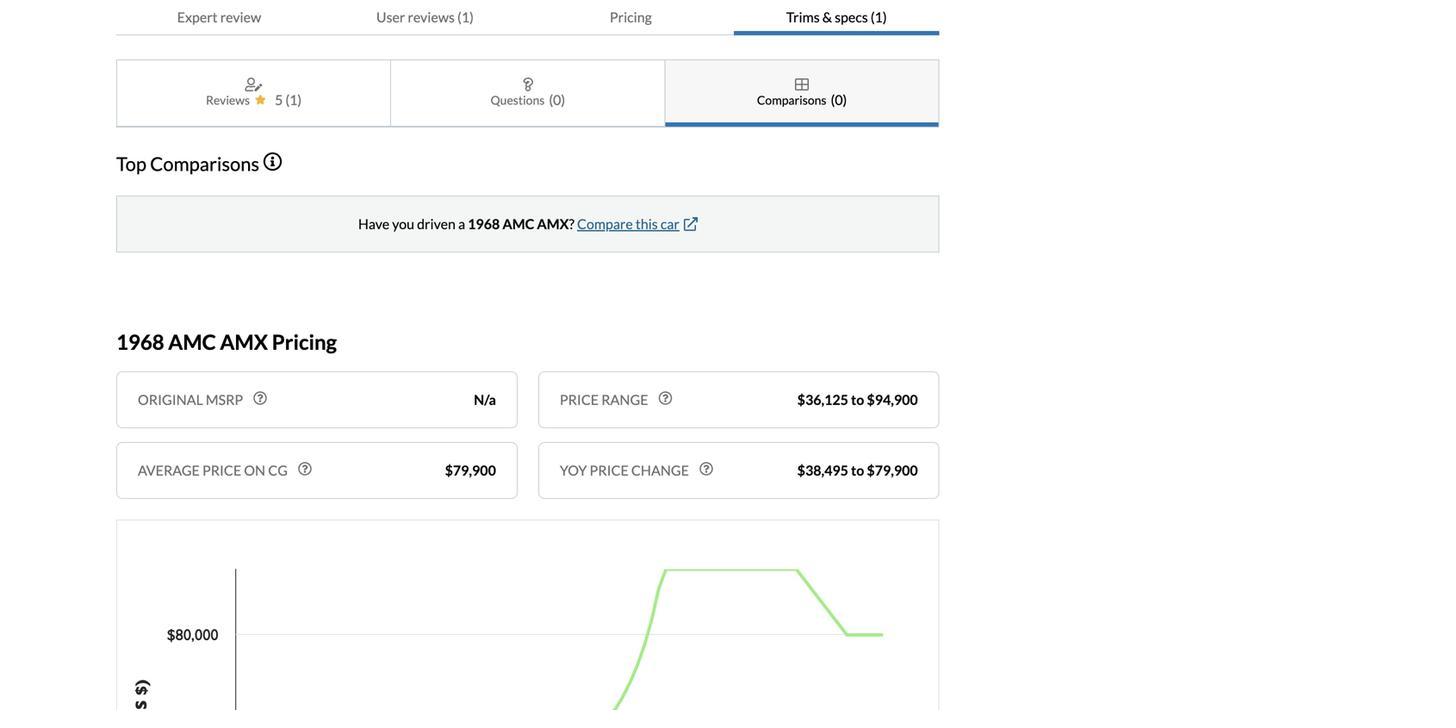 Task type: vqa. For each thing, say whether or not it's contained in the screenshot.
(0) to the right
yes



Task type: locate. For each thing, give the bounding box(es) containing it.
user reviews (1) tab
[[322, 0, 528, 35]]

$79,900 right the $38,495
[[867, 462, 918, 479]]

question circle image
[[659, 391, 673, 405], [298, 462, 312, 476]]

to right the $38,495
[[851, 462, 865, 479]]

5
[[275, 91, 283, 108]]

tab list containing expert review
[[116, 0, 940, 35]]

1968
[[468, 215, 500, 232], [116, 330, 164, 354]]

1 horizontal spatial $79,900
[[867, 462, 918, 479]]

1 vertical spatial question circle image
[[298, 462, 312, 476]]

0 horizontal spatial comparisons
[[150, 153, 259, 175]]

question circle image for original msrp
[[254, 391, 267, 405]]

trims & specs (1) tab
[[734, 0, 940, 35]]

1968 amc amx pricing
[[116, 330, 337, 354]]

0 horizontal spatial (0)
[[549, 91, 565, 108]]

yoy
[[560, 462, 587, 479]]

(0) right th large image
[[831, 91, 847, 108]]

to for $36,125
[[851, 391, 865, 408]]

price left 'on'
[[202, 462, 241, 479]]

price for yoy
[[590, 462, 629, 479]]

amc left the ?
[[503, 215, 535, 232]]

1 price from the left
[[202, 462, 241, 479]]

5 (1)
[[275, 91, 302, 108]]

0 vertical spatial to
[[851, 391, 865, 408]]

0 vertical spatial tab list
[[116, 0, 940, 35]]

?
[[569, 215, 575, 232]]

review
[[220, 9, 261, 25]]

amx left compare at the left of the page
[[537, 215, 569, 232]]

0 horizontal spatial 1968
[[116, 330, 164, 354]]

$94,900
[[867, 391, 918, 408]]

0 vertical spatial pricing
[[610, 9, 652, 25]]

question circle image right range
[[659, 391, 673, 405]]

1 horizontal spatial amc
[[503, 215, 535, 232]]

tab list
[[116, 0, 940, 35], [116, 59, 940, 128]]

1 horizontal spatial pricing
[[610, 9, 652, 25]]

$36,125
[[798, 391, 849, 408]]

compare
[[577, 215, 633, 232]]

(0) for questions (0)
[[549, 91, 565, 108]]

2 (0) from the left
[[831, 91, 847, 108]]

0 vertical spatial amc
[[503, 215, 535, 232]]

comparisons left info circle image
[[150, 153, 259, 175]]

1 horizontal spatial comparisons
[[757, 93, 827, 107]]

amc
[[503, 215, 535, 232], [168, 330, 216, 354]]

(1) right specs
[[871, 9, 887, 25]]

1 horizontal spatial 1968
[[468, 215, 500, 232]]

comparisons down th large image
[[757, 93, 827, 107]]

1968 right a
[[468, 215, 500, 232]]

1 horizontal spatial (0)
[[831, 91, 847, 108]]

0 vertical spatial question circle image
[[659, 391, 673, 405]]

(0) right question 'image'
[[549, 91, 565, 108]]

expert review
[[177, 9, 261, 25]]

questions (0)
[[491, 91, 565, 108]]

0 horizontal spatial question circle image
[[298, 462, 312, 476]]

questions count element
[[549, 90, 565, 110]]

$79,900 down n/a
[[445, 462, 496, 479]]

2 horizontal spatial (1)
[[871, 9, 887, 25]]

$38,495
[[798, 462, 849, 479]]

1 horizontal spatial question circle image
[[659, 391, 673, 405]]

0 vertical spatial comparisons
[[757, 93, 827, 107]]

question circle image right change
[[700, 462, 713, 476]]

original
[[138, 391, 203, 408]]

2 to from the top
[[851, 462, 865, 479]]

question image
[[523, 78, 533, 91]]

0 horizontal spatial price
[[202, 462, 241, 479]]

yoy price change
[[560, 462, 689, 479]]

1 tab list from the top
[[116, 0, 940, 35]]

price right yoy
[[590, 462, 629, 479]]

0 vertical spatial 1968
[[468, 215, 500, 232]]

top comparisons
[[116, 153, 259, 175]]

question circle image right "msrp"
[[254, 391, 267, 405]]

(1)
[[458, 9, 474, 25], [871, 9, 887, 25], [286, 91, 302, 108]]

a
[[458, 215, 465, 232]]

0 vertical spatial amx
[[537, 215, 569, 232]]

comparisons
[[757, 93, 827, 107], [150, 153, 259, 175]]

1 (0) from the left
[[549, 91, 565, 108]]

$79,900
[[445, 462, 496, 479], [867, 462, 918, 479]]

0 horizontal spatial (1)
[[286, 91, 302, 108]]

to
[[851, 391, 865, 408], [851, 462, 865, 479]]

0 horizontal spatial amc
[[168, 330, 216, 354]]

1 vertical spatial amc
[[168, 330, 216, 354]]

0 vertical spatial question circle image
[[254, 391, 267, 405]]

0 horizontal spatial amx
[[220, 330, 268, 354]]

amx
[[537, 215, 569, 232], [220, 330, 268, 354]]

to right $36,125
[[851, 391, 865, 408]]

1 vertical spatial to
[[851, 462, 865, 479]]

question circle image
[[254, 391, 267, 405], [700, 462, 713, 476]]

price
[[202, 462, 241, 479], [590, 462, 629, 479]]

1 vertical spatial 1968
[[116, 330, 164, 354]]

question circle image right cg at the left bottom of page
[[298, 462, 312, 476]]

1 horizontal spatial price
[[590, 462, 629, 479]]

pricing
[[610, 9, 652, 25], [272, 330, 337, 354]]

1968 up original
[[116, 330, 164, 354]]

(1) right reviews on the top left of page
[[458, 9, 474, 25]]

amx up "msrp"
[[220, 330, 268, 354]]

2 tab list from the top
[[116, 59, 940, 128]]

1 to from the top
[[851, 391, 865, 408]]

compare this car link
[[577, 215, 698, 232]]

1 horizontal spatial question circle image
[[700, 462, 713, 476]]

trims & specs (1)
[[787, 9, 887, 25]]

expert review tab
[[116, 0, 322, 35]]

1 vertical spatial pricing
[[272, 330, 337, 354]]

(1) right "5"
[[286, 91, 302, 108]]

change
[[631, 462, 689, 479]]

0 horizontal spatial pricing
[[272, 330, 337, 354]]

0 horizontal spatial question circle image
[[254, 391, 267, 405]]

1 vertical spatial tab list
[[116, 59, 940, 128]]

1 horizontal spatial amx
[[537, 215, 569, 232]]

average
[[138, 462, 200, 479]]

amc up original msrp
[[168, 330, 216, 354]]

1 vertical spatial question circle image
[[700, 462, 713, 476]]

th large image
[[795, 78, 809, 91]]

0 horizontal spatial $79,900
[[445, 462, 496, 479]]

tab list containing 5
[[116, 59, 940, 128]]

(0)
[[549, 91, 565, 108], [831, 91, 847, 108]]

2 price from the left
[[590, 462, 629, 479]]



Task type: describe. For each thing, give the bounding box(es) containing it.
$36,125 to $94,900
[[798, 391, 918, 408]]

$38,495 to $79,900
[[798, 462, 918, 479]]

comparisons (0)
[[757, 91, 847, 108]]

external link image
[[684, 217, 698, 231]]

comparisons count element
[[831, 90, 847, 110]]

price for average
[[202, 462, 241, 479]]

have
[[358, 215, 390, 232]]

msrp
[[206, 391, 243, 408]]

question circle image for average price on cg
[[298, 462, 312, 476]]

question circle image for yoy price change
[[700, 462, 713, 476]]

2 $79,900 from the left
[[867, 462, 918, 479]]

1 horizontal spatial (1)
[[458, 9, 474, 25]]

compare this car
[[577, 215, 680, 232]]

car
[[661, 215, 680, 232]]

comparisons inside comparisons (0)
[[757, 93, 827, 107]]

this
[[636, 215, 658, 232]]

reviews
[[206, 93, 250, 107]]

user edit image
[[245, 78, 262, 91]]

original msrp
[[138, 391, 243, 408]]

you
[[392, 215, 414, 232]]

pricing tab
[[528, 0, 734, 35]]

n/a
[[474, 391, 496, 408]]

question circle image for price range
[[659, 391, 673, 405]]

average price on cg
[[138, 462, 288, 479]]

reviews count element
[[286, 90, 302, 110]]

price
[[560, 391, 599, 408]]

reviews
[[408, 9, 455, 25]]

price range
[[560, 391, 648, 408]]

driven
[[417, 215, 456, 232]]

cg
[[268, 462, 288, 479]]

on
[[244, 462, 266, 479]]

to for $38,495
[[851, 462, 865, 479]]

1 vertical spatial comparisons
[[150, 153, 259, 175]]

expert
[[177, 9, 218, 25]]

top
[[116, 153, 147, 175]]

trims
[[787, 9, 820, 25]]

questions
[[491, 93, 545, 107]]

user reviews (1)
[[376, 9, 474, 25]]

have you driven a 1968 amc amx ?
[[358, 215, 575, 232]]

specs
[[835, 9, 868, 25]]

pricing inside 'tab'
[[610, 9, 652, 25]]

(0) for comparisons (0)
[[831, 91, 847, 108]]

1 vertical spatial amx
[[220, 330, 268, 354]]

user
[[376, 9, 405, 25]]

range
[[602, 391, 648, 408]]

1 $79,900 from the left
[[445, 462, 496, 479]]

&
[[823, 9, 832, 25]]

info circle image
[[263, 152, 282, 171]]



